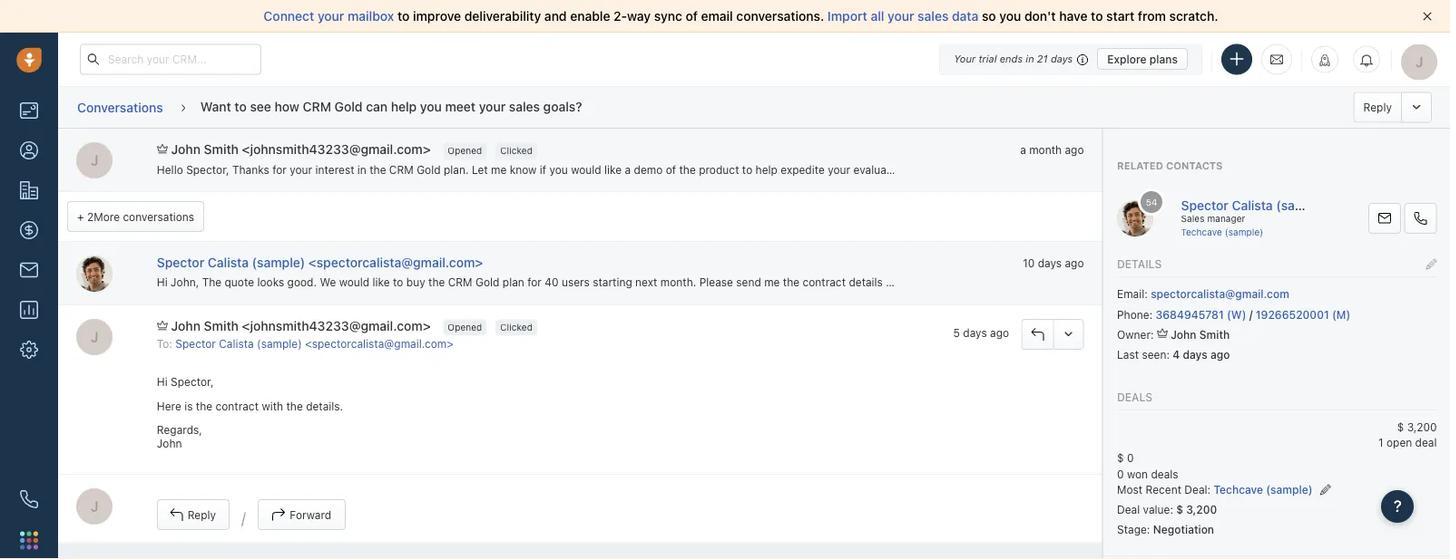 Task type: vqa. For each thing, say whether or not it's contained in the screenshot.
of to the top
yes



Task type: locate. For each thing, give the bounding box(es) containing it.
1 vertical spatial 0
[[1117, 468, 1124, 481]]

1 vertical spatial john smith <johnsmith43233@gmail.com>
[[171, 319, 431, 334]]

to right 'product'
[[742, 164, 753, 177]]

spector, up is
[[171, 376, 214, 389]]

for left 40
[[527, 276, 542, 289]]

details.
[[306, 400, 343, 413]]

conversations link
[[76, 93, 164, 122]]

email : spectorcalista@gmail.com phone : 3684945781 (w) / 19266520001 (m)
[[1117, 288, 1350, 321]]

john up 54 button
[[1108, 164, 1133, 177]]

3,200 inside deal value : $ 3,200 stage : negotiation
[[1186, 504, 1217, 517]]

1 vertical spatial 3,200
[[1186, 504, 1217, 517]]

of
[[686, 9, 698, 24], [666, 164, 676, 177]]

2 horizontal spatial gold
[[476, 276, 500, 289]]

gold left 'plan'
[[476, 276, 500, 289]]

is
[[184, 400, 193, 413]]

smith down (w)
[[1199, 329, 1230, 341]]

explore
[[1107, 53, 1147, 65]]

a left month
[[1020, 144, 1026, 157]]

clicked down 'plan'
[[500, 323, 533, 333]]

(sample)
[[1276, 198, 1329, 213], [1225, 227, 1263, 237], [252, 255, 305, 270], [257, 338, 302, 350], [1266, 484, 1312, 496]]

techcave (sample) link down $ 3,200 1 open deal $ 0 0 won deals
[[1213, 484, 1315, 496]]

spector calista (sample) <spectorcalista@gmail.com> link up we
[[157, 255, 483, 270]]

owner
[[1117, 329, 1150, 341]]

0 vertical spatial clicked
[[500, 146, 533, 156]]

for right thanks at the left top of page
[[272, 164, 287, 177]]

calista up quote
[[208, 255, 249, 270]]

2more
[[87, 211, 120, 223]]

regards, right this.
[[1143, 276, 1189, 289]]

1 vertical spatial would
[[339, 276, 370, 289]]

gold
[[335, 99, 363, 114], [417, 164, 441, 177], [476, 276, 500, 289]]

1 vertical spatial gold
[[417, 164, 441, 177]]

conversations
[[77, 100, 163, 115]]

1 horizontal spatial 3,200
[[1407, 421, 1437, 434]]

the right 'by'
[[944, 276, 961, 289]]

the right interest at the left
[[370, 164, 386, 177]]

sales left goals?
[[509, 99, 540, 114]]

0 horizontal spatial deal
[[1117, 504, 1140, 517]]

good.
[[287, 276, 317, 289]]

see
[[250, 99, 271, 114]]

0 vertical spatial in
[[1026, 53, 1034, 65]]

0 vertical spatial <johnsmith43233@gmail.com>
[[242, 142, 431, 157]]

1 vertical spatial $
[[1117, 453, 1124, 465]]

1 vertical spatial me
[[764, 276, 780, 289]]

0 vertical spatial spector,
[[186, 164, 229, 177]]

/ left forward button
[[242, 511, 246, 528]]

techcave down $ 3,200 1 open deal $ 0 0 won deals
[[1213, 484, 1263, 496]]

deal
[[1184, 484, 1207, 496], [1117, 504, 1140, 517]]

email
[[701, 9, 733, 24]]

of right sync
[[686, 9, 698, 24]]

don't
[[1025, 9, 1056, 24]]

0 vertical spatial reply button
[[1354, 92, 1401, 123]]

2 clicked from the top
[[500, 323, 533, 333]]

your
[[318, 9, 344, 24], [888, 9, 914, 24], [479, 99, 506, 114], [290, 164, 312, 177], [828, 164, 851, 177]]

edit image
[[1426, 258, 1437, 271]]

seen:
[[1142, 349, 1169, 361]]

0 vertical spatial 3,200
[[1407, 421, 1437, 434]]

spector up john,
[[157, 255, 204, 270]]

we
[[1070, 276, 1085, 289]]

a month ago
[[1020, 144, 1084, 157]]

techcave (sample) link
[[1181, 227, 1263, 237], [1213, 484, 1315, 496]]

21
[[1037, 53, 1048, 65]]

send email image
[[1271, 52, 1283, 67]]

the right is
[[196, 400, 212, 413]]

most recent deal : techcave (sample)
[[1117, 484, 1312, 496]]

crm left plan. at the top left of page
[[389, 164, 414, 177]]

help left expedite at the right top of page
[[756, 164, 778, 177]]

deal down "most"
[[1117, 504, 1140, 517]]

of right demo
[[666, 164, 676, 177]]

1 vertical spatial of
[[666, 164, 676, 177]]

clicked
[[500, 146, 533, 156], [500, 323, 533, 333]]

1 horizontal spatial 0
[[1127, 453, 1134, 465]]

1 vertical spatial details
[[849, 276, 883, 289]]

0 horizontal spatial details
[[849, 276, 883, 289]]

plan.
[[444, 164, 469, 177]]

close
[[1088, 276, 1115, 289]]

2 horizontal spatial crm
[[448, 276, 472, 289]]

regards, down is
[[157, 424, 202, 437]]

smith down the the
[[204, 319, 239, 334]]

$ up "open"
[[1397, 421, 1404, 434]]

crm right "buy"
[[448, 276, 472, 289]]

0 vertical spatial of
[[686, 9, 698, 24]]

hello
[[157, 164, 183, 177]]

1 vertical spatial deal
[[1117, 504, 1140, 517]]

hi up here at the bottom left of the page
[[157, 376, 168, 389]]

sales left data
[[918, 9, 949, 24]]

0 horizontal spatial like
[[373, 276, 390, 289]]

days right 5
[[963, 327, 987, 340]]

gold left can
[[335, 99, 363, 114]]

0 vertical spatial hi
[[157, 276, 168, 289]]

in left 21 on the right top of page
[[1026, 53, 1034, 65]]

0 vertical spatial crm
[[303, 99, 331, 114]]

1 vertical spatial spector,
[[171, 376, 214, 389]]

1 horizontal spatial gold
[[417, 164, 441, 177]]

spector, for hello
[[186, 164, 229, 177]]

john smith <johnsmith43233@gmail.com> up interest at the left
[[171, 142, 431, 157]]

spector calista (sample) <spectorcalista@gmail.com> link down good.
[[175, 338, 454, 350]]

mailbox
[[348, 9, 394, 24]]

1 vertical spatial hi
[[157, 376, 168, 389]]

1 hi from the top
[[157, 276, 168, 289]]

1 vertical spatial reply
[[188, 509, 216, 522]]

hi for hi spector,
[[157, 376, 168, 389]]

ago for 5 days ago
[[990, 327, 1009, 340]]

ago up we
[[1065, 257, 1084, 270]]

like left demo
[[605, 164, 622, 177]]

0 left won
[[1117, 468, 1124, 481]]

techcave inside spector calista (sample) sales manager techcave (sample)
[[1181, 227, 1222, 237]]

techcave down sales
[[1181, 227, 1222, 237]]

1 vertical spatial /
[[242, 511, 246, 528]]

0 horizontal spatial sales
[[509, 99, 540, 114]]

: down value
[[1147, 524, 1150, 537]]

a left demo
[[625, 164, 631, 177]]

1 vertical spatial clicked
[[500, 323, 533, 333]]

deal right recent
[[1184, 484, 1207, 496]]

1 horizontal spatial in
[[1026, 53, 1034, 65]]

connect your mailbox link
[[264, 9, 398, 24]]

1 horizontal spatial for
[[527, 276, 542, 289]]

1 <johnsmith43233@gmail.com> from the top
[[242, 142, 431, 157]]

like left "buy"
[[373, 276, 390, 289]]

2 vertical spatial $
[[1176, 504, 1183, 517]]

2 horizontal spatial regards,
[[1143, 276, 1189, 289]]

john
[[171, 142, 201, 157], [1108, 164, 1133, 177], [171, 319, 201, 334], [1170, 329, 1196, 341], [157, 437, 182, 450]]

know
[[510, 164, 537, 177]]

1 vertical spatial calista
[[208, 255, 249, 270]]

me
[[491, 164, 507, 177], [764, 276, 780, 289]]

you right so
[[1000, 9, 1021, 24]]

3,200 up deal
[[1407, 421, 1437, 434]]

the
[[370, 164, 386, 177], [679, 164, 696, 177], [428, 276, 445, 289], [783, 276, 800, 289], [944, 276, 961, 289], [196, 400, 212, 413], [286, 400, 303, 413]]

forward
[[290, 509, 331, 522]]

what's new image
[[1319, 54, 1331, 67]]

to : spector calista (sample) <spectorcalista@gmail.com>
[[157, 338, 454, 350]]

starting
[[593, 276, 632, 289]]

can
[[366, 99, 388, 114]]

details left run
[[849, 276, 883, 289]]

want to see how crm gold can help you meet your sales goals?
[[200, 99, 582, 114]]

1 horizontal spatial $
[[1176, 504, 1183, 517]]

4
[[1172, 349, 1180, 361]]

close image
[[1423, 12, 1432, 21]]

days up "before"
[[1038, 257, 1062, 270]]

want
[[200, 99, 231, 114]]

<johnsmith43233@gmail.com> up to : spector calista (sample) <spectorcalista@gmail.com>
[[242, 319, 431, 334]]

ago for 10 days ago
[[1065, 257, 1084, 270]]

next
[[635, 276, 657, 289]]

0 horizontal spatial 3,200
[[1186, 504, 1217, 517]]

2 hi from the top
[[157, 376, 168, 389]]

email
[[1117, 288, 1144, 301]]

1 horizontal spatial like
[[605, 164, 622, 177]]

1 horizontal spatial details
[[1117, 258, 1162, 271]]

0 vertical spatial like
[[605, 164, 622, 177]]

1 horizontal spatial sales
[[918, 9, 949, 24]]

with
[[262, 400, 283, 413]]

spector up 3684945781
[[1192, 276, 1232, 289]]

1 vertical spatial contract
[[216, 400, 259, 413]]

gold left plan. at the top left of page
[[417, 164, 441, 177]]

a left good
[[962, 164, 968, 177]]

like
[[605, 164, 622, 177], [373, 276, 390, 289]]

have
[[1059, 9, 1088, 24]]

spector calista (sample) <spectorcalista@gmail.com> link
[[157, 255, 483, 270], [175, 338, 454, 350]]

hi spector,
[[157, 376, 214, 389]]

0 horizontal spatial $
[[1117, 453, 1124, 465]]

spector,
[[186, 164, 229, 177], [171, 376, 214, 389]]

john smith <johnsmith43233@gmail.com> up to : spector calista (sample) <spectorcalista@gmail.com>
[[171, 319, 431, 334]]

$ up "most"
[[1117, 453, 1124, 465]]

help right can
[[391, 99, 417, 114]]

0 horizontal spatial me
[[491, 164, 507, 177]]

0 horizontal spatial would
[[339, 276, 370, 289]]

<spectorcalista@gmail.com> up "buy"
[[308, 255, 483, 270]]

40
[[545, 276, 559, 289]]

thanks
[[232, 164, 269, 177]]

0 vertical spatial deal
[[1184, 484, 1207, 496]]

0 up won
[[1127, 453, 1134, 465]]

ago right 5
[[990, 327, 1009, 340]]

1 horizontal spatial deal
[[1184, 484, 1207, 496]]

improve
[[413, 9, 461, 24]]

0 vertical spatial techcave
[[1181, 227, 1222, 237]]

please
[[699, 276, 733, 289]]

regards, john
[[157, 424, 202, 450]]

0 vertical spatial gold
[[335, 99, 363, 114]]

for
[[272, 164, 287, 177], [527, 276, 542, 289]]

1 vertical spatial opened
[[448, 323, 482, 333]]

smith up thanks at the left top of page
[[204, 142, 239, 157]]

day
[[1001, 164, 1019, 177]]

1 horizontal spatial reply button
[[1354, 92, 1401, 123]]

in right interest at the left
[[357, 164, 367, 177]]

0 horizontal spatial help
[[391, 99, 417, 114]]

would right we
[[339, 276, 370, 289]]

0 horizontal spatial in
[[357, 164, 367, 177]]

me right send
[[764, 276, 780, 289]]

contract
[[803, 276, 846, 289], [216, 400, 259, 413]]

0 horizontal spatial for
[[272, 164, 287, 177]]

0 horizontal spatial of
[[666, 164, 676, 177]]

0 vertical spatial $
[[1397, 421, 1404, 434]]

0 horizontal spatial contract
[[216, 400, 259, 413]]

recent
[[1145, 484, 1181, 496]]

3,200 down the most recent deal : techcave (sample) on the right of the page
[[1186, 504, 1217, 517]]

1 horizontal spatial of
[[686, 9, 698, 24]]

0 vertical spatial sales
[[918, 9, 949, 24]]

1 vertical spatial help
[[756, 164, 778, 177]]

contract left with
[[216, 400, 259, 413]]

/ inside the email : spectorcalista@gmail.com phone : 3684945781 (w) / 19266520001 (m)
[[1249, 308, 1252, 321]]

ago down john smith
[[1210, 349, 1230, 361]]

2 vertical spatial crm
[[448, 276, 472, 289]]

connect
[[264, 9, 314, 24]]

regards, down a month ago
[[1060, 164, 1105, 177]]

help
[[391, 99, 417, 114], [756, 164, 778, 177]]

related
[[1117, 160, 1163, 172]]

details up this.
[[1117, 258, 1162, 271]]

techcave (sample) link down manager
[[1181, 227, 1263, 237]]

<johnsmith43233@gmail.com> up interest at the left
[[242, 142, 431, 157]]

0 vertical spatial contract
[[803, 276, 846, 289]]

1 horizontal spatial /
[[1249, 308, 1252, 321]]

0 vertical spatial opened
[[448, 146, 482, 156]]

calista down quote
[[219, 338, 254, 350]]

ago right month
[[1065, 144, 1084, 157]]

open
[[1386, 437, 1412, 450]]

users
[[562, 276, 590, 289]]

regards,
[[1060, 164, 1105, 177], [1143, 276, 1189, 289], [157, 424, 202, 437]]

1 john smith <johnsmith43233@gmail.com> from the top
[[171, 142, 431, 157]]

reply button
[[1354, 92, 1401, 123], [157, 500, 229, 531]]

it
[[919, 276, 926, 289]]

days right 21 on the right top of page
[[1051, 53, 1073, 65]]

in
[[1026, 53, 1034, 65], [357, 164, 367, 177]]

menu item
[[1315, 484, 1331, 496]]

calista inside spector calista (sample) sales manager techcave (sample)
[[1232, 198, 1273, 213]]

1 vertical spatial in
[[357, 164, 367, 177]]

2-
[[614, 9, 627, 24]]

0 vertical spatial would
[[571, 164, 601, 177]]

0 vertical spatial help
[[391, 99, 417, 114]]

you left the meet
[[420, 99, 442, 114]]

the left 'product'
[[679, 164, 696, 177]]

deals
[[1117, 391, 1152, 404]]

most
[[1117, 484, 1142, 496]]

1 vertical spatial <johnsmith43233@gmail.com>
[[242, 319, 431, 334]]

spector up sales
[[1181, 198, 1228, 213]]

details
[[1117, 258, 1162, 271], [849, 276, 883, 289]]

3,200
[[1407, 421, 1437, 434], [1186, 504, 1217, 517]]

calista up manager
[[1232, 198, 1273, 213]]

0 horizontal spatial regards,
[[157, 424, 202, 437]]

0 vertical spatial calista
[[1232, 198, 1273, 213]]

: down recent
[[1170, 504, 1173, 517]]

2 vertical spatial regards,
[[157, 424, 202, 437]]

:
[[1144, 288, 1147, 301], [1149, 308, 1152, 321], [1150, 329, 1154, 341], [169, 338, 172, 350], [1207, 484, 1210, 496], [1170, 504, 1173, 517], [1147, 524, 1150, 537]]

<spectorcalista@gmail.com> down "buy"
[[305, 338, 454, 350]]

5 days ago
[[953, 327, 1009, 340]]

contract right send
[[803, 276, 846, 289]]

the
[[202, 276, 222, 289]]



Task type: describe. For each thing, give the bounding box(es) containing it.
1 horizontal spatial help
[[756, 164, 778, 177]]

we
[[320, 276, 336, 289]]

interest
[[315, 164, 354, 177]]

0 horizontal spatial gold
[[335, 99, 363, 114]]

2 horizontal spatial a
[[1020, 144, 1026, 157]]

last
[[1117, 349, 1139, 361]]

conversations
[[123, 211, 194, 223]]

(m)
[[1332, 308, 1350, 321]]

0 vertical spatial me
[[491, 164, 507, 177]]

3,200 inside $ 3,200 1 open deal $ 0 0 won deals
[[1407, 421, 1437, 434]]

phone image
[[20, 491, 38, 509]]

the right "buy"
[[428, 276, 445, 289]]

1 vertical spatial crm
[[389, 164, 414, 177]]

john smith
[[1170, 329, 1230, 341]]

john up hello at the top of page
[[171, 142, 201, 157]]

enable
[[570, 9, 610, 24]]

wish
[[912, 164, 938, 177]]

before
[[1034, 276, 1067, 289]]

sync
[[654, 9, 682, 24]]

Search your CRM... text field
[[80, 44, 261, 75]]

to left see
[[235, 99, 247, 114]]

1 vertical spatial sales
[[509, 99, 540, 114]]

0 vertical spatial spector calista (sample) <spectorcalista@gmail.com> link
[[157, 255, 483, 270]]

goals?
[[543, 99, 582, 114]]

to left start
[[1091, 9, 1103, 24]]

+
[[77, 211, 84, 223]]

hi for hi john, the quote looks good. we would like to buy the crm gold plan for 40 users starting next month. please send me the contract details to run it by the management before we close this. regards, spector
[[157, 276, 168, 289]]

0 horizontal spatial reply
[[188, 509, 216, 522]]

1 horizontal spatial reply
[[1364, 101, 1392, 114]]

hello spector, thanks for your interest in the crm gold plan. let me know if you would like a demo of the product to help expedite your evaluation. wish you a good day ahead. regards, john
[[157, 164, 1133, 177]]

1 vertical spatial like
[[373, 276, 390, 289]]

evaluation.
[[854, 164, 909, 177]]

your trial ends in 21 days
[[954, 53, 1073, 65]]

0 horizontal spatial a
[[625, 164, 631, 177]]

spector calista (sample) sales manager techcave (sample)
[[1181, 198, 1329, 237]]

10 days ago
[[1023, 257, 1084, 270]]

spectorcalista@gmail.com link
[[1150, 288, 1289, 301]]

how
[[275, 99, 299, 114]]

last seen: 4 days ago
[[1117, 349, 1230, 361]]

explore plans link
[[1097, 48, 1188, 70]]

: up the owner :
[[1149, 308, 1152, 321]]

contacts
[[1166, 160, 1223, 172]]

run
[[899, 276, 916, 289]]

management
[[964, 276, 1031, 289]]

so
[[982, 9, 996, 24]]

your right all
[[888, 9, 914, 24]]

ahead.
[[1022, 164, 1057, 177]]

won
[[1127, 468, 1148, 481]]

deliverability
[[464, 9, 541, 24]]

deal inside deal value : $ 3,200 stage : negotiation
[[1117, 504, 1140, 517]]

your
[[954, 53, 976, 65]]

to left "buy"
[[393, 276, 403, 289]]

1 vertical spatial regards,
[[1143, 276, 1189, 289]]

1 clicked from the top
[[500, 146, 533, 156]]

0 horizontal spatial reply button
[[157, 500, 229, 531]]

manager
[[1207, 214, 1245, 224]]

john inside regards, john
[[157, 437, 182, 450]]

$ inside deal value : $ 3,200 stage : negotiation
[[1176, 504, 1183, 517]]

phone element
[[11, 482, 47, 518]]

import all your sales data link
[[828, 9, 982, 24]]

way
[[627, 9, 651, 24]]

2 horizontal spatial $
[[1397, 421, 1404, 434]]

if
[[540, 164, 546, 177]]

0 horizontal spatial crm
[[303, 99, 331, 114]]

0 vertical spatial techcave (sample) link
[[1181, 227, 1263, 237]]

value
[[1143, 504, 1170, 517]]

your right expedite at the right top of page
[[828, 164, 851, 177]]

by
[[929, 276, 941, 289]]

spector, for hi
[[171, 376, 214, 389]]

month
[[1029, 144, 1062, 157]]

: up seen:
[[1150, 329, 1154, 341]]

stage
[[1117, 524, 1147, 537]]

1 vertical spatial <spectorcalista@gmail.com>
[[305, 338, 454, 350]]

1 vertical spatial for
[[527, 276, 542, 289]]

1
[[1378, 437, 1383, 450]]

: up the hi spector,
[[169, 338, 172, 350]]

john down john,
[[171, 319, 201, 334]]

john down 3684945781
[[1170, 329, 1196, 341]]

here is the contract with the details.
[[157, 400, 343, 413]]

you right wish on the top right of page
[[941, 164, 959, 177]]

: right recent
[[1207, 484, 1210, 496]]

your left mailbox
[[318, 9, 344, 24]]

phone
[[1117, 308, 1149, 321]]

: right this.
[[1144, 288, 1147, 301]]

54 button
[[1117, 189, 1165, 237]]

forward button
[[258, 500, 346, 531]]

looks
[[257, 276, 284, 289]]

0 horizontal spatial 0
[[1117, 468, 1124, 481]]

to right mailbox
[[398, 9, 410, 24]]

3684945781
[[1155, 308, 1224, 321]]

let
[[472, 164, 488, 177]]

demo
[[634, 164, 663, 177]]

5
[[953, 327, 960, 340]]

hi john, the quote looks good. we would like to buy the crm gold plan for 40 users starting next month. please send me the contract details to run it by the management before we close this. regards, spector
[[157, 276, 1232, 289]]

owner :
[[1117, 329, 1154, 341]]

data
[[952, 9, 979, 24]]

negotiation
[[1153, 524, 1214, 537]]

1 vertical spatial techcave (sample) link
[[1213, 484, 1315, 496]]

deals
[[1151, 468, 1178, 481]]

all
[[871, 9, 884, 24]]

deal value : $ 3,200 stage : negotiation
[[1117, 504, 1217, 537]]

0 horizontal spatial /
[[242, 511, 246, 528]]

john,
[[171, 276, 199, 289]]

the right send
[[783, 276, 800, 289]]

calista for <spectorcalista@gmail.com>
[[208, 255, 249, 270]]

54
[[1145, 197, 1157, 207]]

your left interest at the left
[[290, 164, 312, 177]]

1 opened from the top
[[448, 146, 482, 156]]

+ 2more conversations
[[77, 211, 194, 223]]

and
[[544, 9, 567, 24]]

2 <johnsmith43233@gmail.com> from the top
[[242, 319, 431, 334]]

1 vertical spatial techcave
[[1213, 484, 1263, 496]]

2 vertical spatial gold
[[476, 276, 500, 289]]

related contacts
[[1117, 160, 1223, 172]]

deal
[[1415, 437, 1437, 450]]

good
[[971, 164, 997, 177]]

spector right to
[[175, 338, 216, 350]]

the right with
[[286, 400, 303, 413]]

0 vertical spatial <spectorcalista@gmail.com>
[[308, 255, 483, 270]]

0 vertical spatial for
[[272, 164, 287, 177]]

your right the meet
[[479, 99, 506, 114]]

10
[[1023, 257, 1035, 270]]

import
[[828, 9, 867, 24]]

to
[[157, 338, 169, 350]]

2 john smith <johnsmith43233@gmail.com> from the top
[[171, 319, 431, 334]]

0 vertical spatial details
[[1117, 258, 1162, 271]]

sales
[[1181, 214, 1204, 224]]

to left run
[[886, 276, 896, 289]]

1 vertical spatial spector calista (sample) <spectorcalista@gmail.com> link
[[175, 338, 454, 350]]

days right 4
[[1183, 349, 1207, 361]]

2 vertical spatial calista
[[219, 338, 254, 350]]

2 opened from the top
[[448, 323, 482, 333]]

spector inside spector calista (sample) sales manager techcave (sample)
[[1181, 198, 1228, 213]]

(w)
[[1227, 308, 1246, 321]]

this.
[[1118, 276, 1140, 289]]

you right if
[[549, 164, 568, 177]]

0 vertical spatial regards,
[[1060, 164, 1105, 177]]

calista for sales
[[1232, 198, 1273, 213]]

explore plans
[[1107, 53, 1178, 65]]

meet
[[445, 99, 476, 114]]

freshworks switcher image
[[20, 532, 38, 550]]

plans
[[1150, 53, 1178, 65]]

conversations.
[[736, 9, 824, 24]]

1 horizontal spatial a
[[962, 164, 968, 177]]

ago for a month ago
[[1065, 144, 1084, 157]]



